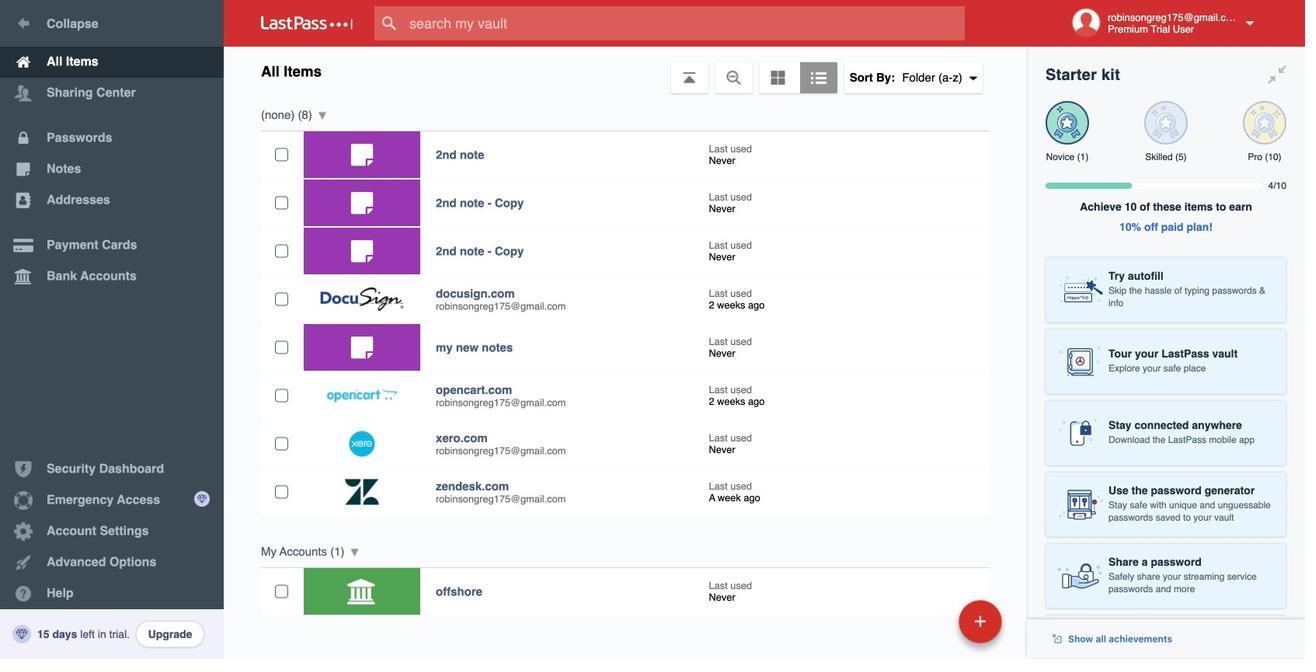 Task type: locate. For each thing, give the bounding box(es) containing it.
main navigation navigation
[[0, 0, 224, 659]]

new item element
[[852, 599, 1008, 644]]



Task type: describe. For each thing, give the bounding box(es) containing it.
lastpass image
[[261, 16, 353, 30]]

Search search field
[[375, 6, 996, 40]]

vault options navigation
[[224, 47, 1028, 93]]

new item navigation
[[852, 595, 1012, 659]]

search my vault text field
[[375, 6, 996, 40]]



